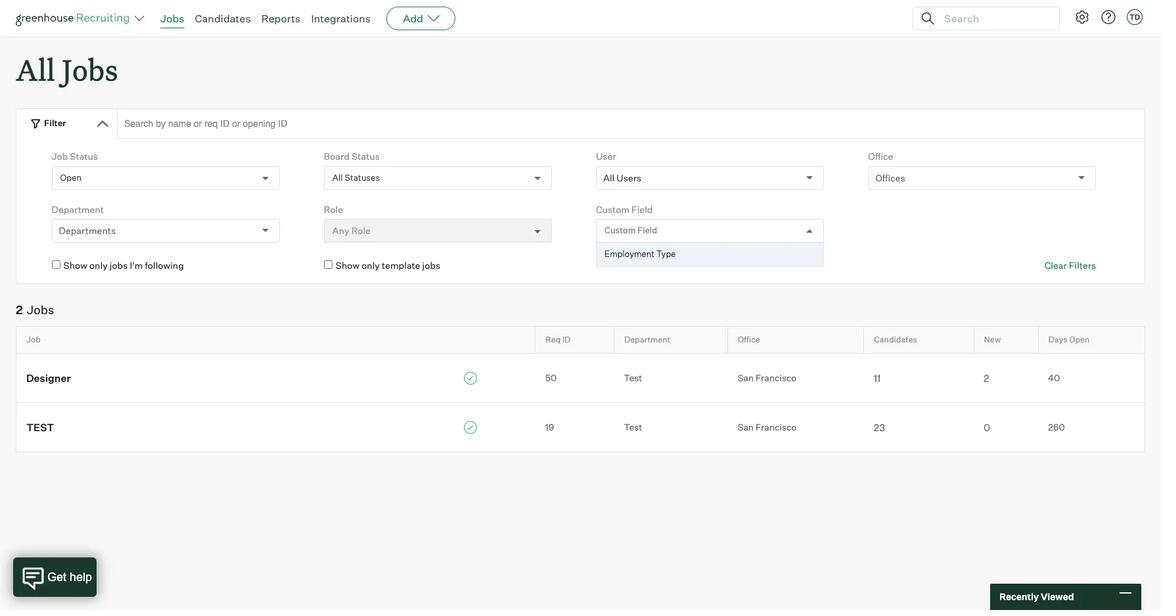 Task type: locate. For each thing, give the bounding box(es) containing it.
req
[[546, 335, 561, 345]]

2 san francisco from the top
[[738, 421, 797, 432]]

recently
[[1000, 591, 1039, 602]]

test for 23
[[624, 421, 642, 432]]

1 vertical spatial open
[[1070, 335, 1090, 345]]

2 francisco from the top
[[756, 421, 797, 432]]

1 vertical spatial office
[[738, 335, 760, 345]]

2 status from the left
[[352, 151, 380, 162]]

add
[[403, 12, 423, 25]]

all statuses
[[332, 172, 380, 183]]

1 vertical spatial candidates
[[874, 335, 918, 345]]

1 vertical spatial department
[[625, 335, 671, 345]]

office
[[868, 151, 894, 162], [738, 335, 760, 345]]

0 vertical spatial 2
[[16, 302, 23, 317]]

custom field down the all users option
[[596, 204, 653, 215]]

custom down the all users
[[596, 204, 630, 215]]

1 horizontal spatial department
[[625, 335, 671, 345]]

2 only from the left
[[362, 260, 380, 271]]

0 horizontal spatial only
[[89, 260, 108, 271]]

1 horizontal spatial job
[[52, 151, 68, 162]]

1 vertical spatial jobs
[[62, 50, 118, 89]]

0 horizontal spatial jobs
[[27, 302, 54, 317]]

san
[[738, 372, 754, 383], [738, 421, 754, 432]]

show only jobs i'm following
[[63, 260, 184, 271]]

0 horizontal spatial jobs
[[110, 260, 128, 271]]

1 horizontal spatial 2
[[984, 372, 990, 384]]

40
[[1049, 372, 1061, 383]]

0 link
[[974, 420, 1039, 434]]

job down 2 jobs on the left of page
[[26, 335, 41, 345]]

1 francisco from the top
[[756, 372, 797, 383]]

field
[[632, 204, 653, 215], [638, 225, 658, 236]]

1 vertical spatial 2
[[984, 372, 990, 384]]

2 test from the top
[[624, 421, 642, 432]]

all for all jobs
[[16, 50, 55, 89]]

0 horizontal spatial all
[[16, 50, 55, 89]]

custom field up "employment"
[[605, 225, 658, 236]]

0 horizontal spatial status
[[70, 151, 98, 162]]

1 horizontal spatial jobs
[[62, 50, 118, 89]]

open right days
[[1070, 335, 1090, 345]]

all jobs
[[16, 50, 118, 89]]

jobs link
[[160, 12, 184, 25]]

open
[[60, 172, 82, 183], [1070, 335, 1090, 345]]

1 only from the left
[[89, 260, 108, 271]]

all down board
[[332, 172, 343, 183]]

field up employment type
[[638, 225, 658, 236]]

template
[[382, 260, 420, 271]]

show right show only jobs i'm following checkbox
[[63, 260, 87, 271]]

jobs
[[160, 12, 184, 25], [62, 50, 118, 89], [27, 302, 54, 317]]

2 show from the left
[[336, 260, 360, 271]]

0 horizontal spatial job
[[26, 335, 41, 345]]

23
[[874, 421, 885, 434]]

days open
[[1049, 335, 1090, 345]]

offices
[[876, 172, 906, 183]]

following
[[145, 260, 184, 271]]

0 horizontal spatial 2
[[16, 302, 23, 317]]

0 vertical spatial test
[[624, 372, 642, 383]]

td button
[[1127, 9, 1143, 25]]

0 horizontal spatial open
[[60, 172, 82, 183]]

0 vertical spatial francisco
[[756, 372, 797, 383]]

all left users on the top right of page
[[603, 172, 615, 183]]

0 horizontal spatial show
[[63, 260, 87, 271]]

candidates
[[195, 12, 251, 25], [874, 335, 918, 345]]

only left template
[[362, 260, 380, 271]]

1 status from the left
[[70, 151, 98, 162]]

1 show from the left
[[63, 260, 87, 271]]

2 inside 2 link
[[984, 372, 990, 384]]

job
[[52, 151, 68, 162], [26, 335, 41, 345]]

2 san from the top
[[738, 421, 754, 432]]

board status
[[324, 151, 380, 162]]

1 horizontal spatial only
[[362, 260, 380, 271]]

1 horizontal spatial office
[[868, 151, 894, 162]]

department
[[52, 204, 104, 215], [625, 335, 671, 345]]

integrations
[[311, 12, 371, 25]]

0 vertical spatial san
[[738, 372, 754, 383]]

open down job status
[[60, 172, 82, 183]]

Search text field
[[941, 9, 1048, 28]]

san francisco
[[738, 372, 797, 383], [738, 421, 797, 432]]

filter
[[44, 118, 66, 128]]

recently viewed
[[1000, 591, 1074, 602]]

custom field
[[596, 204, 653, 215], [605, 225, 658, 236]]

0 vertical spatial custom
[[596, 204, 630, 215]]

td button
[[1125, 7, 1146, 28]]

1 horizontal spatial jobs
[[422, 260, 441, 271]]

2 horizontal spatial jobs
[[160, 12, 184, 25]]

only
[[89, 260, 108, 271], [362, 260, 380, 271]]

candidates up the 11
[[874, 335, 918, 345]]

san francisco for 11
[[738, 372, 797, 383]]

0 vertical spatial job
[[52, 151, 68, 162]]

only down departments
[[89, 260, 108, 271]]

1 test from the top
[[624, 372, 642, 383]]

status
[[70, 151, 98, 162], [352, 151, 380, 162]]

1 vertical spatial san francisco
[[738, 421, 797, 432]]

260
[[1049, 421, 1065, 432]]

1 horizontal spatial status
[[352, 151, 380, 162]]

jobs left "candidates" link
[[160, 12, 184, 25]]

test
[[624, 372, 642, 383], [624, 421, 642, 432]]

san francisco for 23
[[738, 421, 797, 432]]

1 vertical spatial test
[[624, 421, 642, 432]]

all
[[16, 50, 55, 89], [603, 172, 615, 183], [332, 172, 343, 183]]

jobs right template
[[422, 260, 441, 271]]

1 vertical spatial job
[[26, 335, 41, 345]]

show right "show only template jobs" option
[[336, 260, 360, 271]]

greenhouse recruiting image
[[16, 11, 134, 26]]

19
[[545, 422, 554, 433]]

0 vertical spatial jobs
[[160, 12, 184, 25]]

job down filter
[[52, 151, 68, 162]]

candidates right jobs link on the left of page
[[195, 12, 251, 25]]

custom
[[596, 204, 630, 215], [605, 225, 636, 236]]

1 vertical spatial san
[[738, 421, 754, 432]]

add button
[[387, 7, 456, 30]]

status for job status
[[70, 151, 98, 162]]

1 horizontal spatial all
[[332, 172, 343, 183]]

2 link
[[974, 371, 1039, 385]]

2 jobs from the left
[[422, 260, 441, 271]]

show
[[63, 260, 87, 271], [336, 260, 360, 271]]

2 vertical spatial jobs
[[27, 302, 54, 317]]

jobs
[[110, 260, 128, 271], [422, 260, 441, 271]]

0 vertical spatial department
[[52, 204, 104, 215]]

field down users on the top right of page
[[632, 204, 653, 215]]

jobs down show only jobs i'm following checkbox
[[27, 302, 54, 317]]

2 for 2
[[984, 372, 990, 384]]

configure image
[[1075, 9, 1091, 25]]

custom up "employment"
[[605, 225, 636, 236]]

1 horizontal spatial open
[[1070, 335, 1090, 345]]

1 san from the top
[[738, 372, 754, 383]]

jobs left i'm
[[110, 260, 128, 271]]

1 vertical spatial francisco
[[756, 421, 797, 432]]

all for all statuses
[[332, 172, 343, 183]]

0 horizontal spatial department
[[52, 204, 104, 215]]

job for job status
[[52, 151, 68, 162]]

all up filter
[[16, 50, 55, 89]]

francisco
[[756, 372, 797, 383], [756, 421, 797, 432]]

2
[[16, 302, 23, 317], [984, 372, 990, 384]]

2 jobs
[[16, 302, 54, 317]]

0 horizontal spatial candidates
[[195, 12, 251, 25]]

0 vertical spatial custom field
[[596, 204, 653, 215]]

0 horizontal spatial office
[[738, 335, 760, 345]]

1 horizontal spatial show
[[336, 260, 360, 271]]

jobs down greenhouse recruiting image at the top left
[[62, 50, 118, 89]]

new
[[984, 335, 1001, 345]]

employment type
[[605, 249, 676, 259]]

2 horizontal spatial all
[[603, 172, 615, 183]]

job for job
[[26, 335, 41, 345]]

0 vertical spatial san francisco
[[738, 372, 797, 383]]

11
[[874, 372, 881, 384]]

departments
[[59, 225, 116, 236]]

employment
[[605, 249, 655, 259]]

i'm
[[130, 260, 143, 271]]

1 san francisco from the top
[[738, 372, 797, 383]]

jobs for all jobs
[[62, 50, 118, 89]]



Task type: describe. For each thing, give the bounding box(es) containing it.
designer
[[26, 372, 71, 385]]

0 vertical spatial office
[[868, 151, 894, 162]]

1 jobs from the left
[[110, 260, 128, 271]]

designer link
[[16, 371, 536, 385]]

days
[[1049, 335, 1068, 345]]

clear filters
[[1045, 260, 1097, 271]]

1 vertical spatial custom
[[605, 225, 636, 236]]

1 horizontal spatial candidates
[[874, 335, 918, 345]]

0 vertical spatial field
[[632, 204, 653, 215]]

show for show only template jobs
[[336, 260, 360, 271]]

reports
[[261, 12, 301, 25]]

clear filters link
[[1045, 259, 1097, 272]]

50
[[545, 372, 557, 384]]

francisco for 11
[[756, 372, 797, 383]]

Show only template jobs checkbox
[[324, 260, 332, 269]]

only for template
[[362, 260, 380, 271]]

all users
[[603, 172, 642, 183]]

show for show only jobs i'm following
[[63, 260, 87, 271]]

users
[[617, 172, 642, 183]]

integrations link
[[311, 12, 371, 25]]

Show only jobs I'm following checkbox
[[52, 260, 60, 269]]

all for all users
[[603, 172, 615, 183]]

23 link
[[864, 420, 974, 434]]

id
[[563, 335, 571, 345]]

type
[[657, 249, 676, 259]]

san for 11
[[738, 372, 754, 383]]

candidates link
[[195, 12, 251, 25]]

status for board status
[[352, 151, 380, 162]]

1 vertical spatial field
[[638, 225, 658, 236]]

0 vertical spatial candidates
[[195, 12, 251, 25]]

test
[[26, 422, 54, 434]]

all users option
[[603, 172, 642, 183]]

Search by name or req ID or opening ID text field
[[117, 109, 1146, 139]]

reports link
[[261, 12, 301, 25]]

0 vertical spatial open
[[60, 172, 82, 183]]

board
[[324, 151, 350, 162]]

jobs for 2 jobs
[[27, 302, 54, 317]]

statuses
[[345, 172, 380, 183]]

job status
[[52, 151, 98, 162]]

user
[[596, 151, 616, 162]]

role
[[324, 204, 343, 215]]

11 link
[[864, 371, 974, 385]]

2 for 2 jobs
[[16, 302, 23, 317]]

clear
[[1045, 260, 1067, 271]]

0
[[984, 421, 991, 434]]

test for 11
[[624, 372, 642, 383]]

show only template jobs
[[336, 260, 441, 271]]

francisco for 23
[[756, 421, 797, 432]]

td
[[1130, 12, 1141, 22]]

1 vertical spatial custom field
[[605, 225, 658, 236]]

viewed
[[1041, 591, 1074, 602]]

filters
[[1069, 260, 1097, 271]]

san for 23
[[738, 421, 754, 432]]

req id
[[546, 335, 571, 345]]

test link
[[16, 420, 536, 434]]

only for jobs
[[89, 260, 108, 271]]



Task type: vqa. For each thing, say whether or not it's contained in the screenshot.
the bottommost Department
yes



